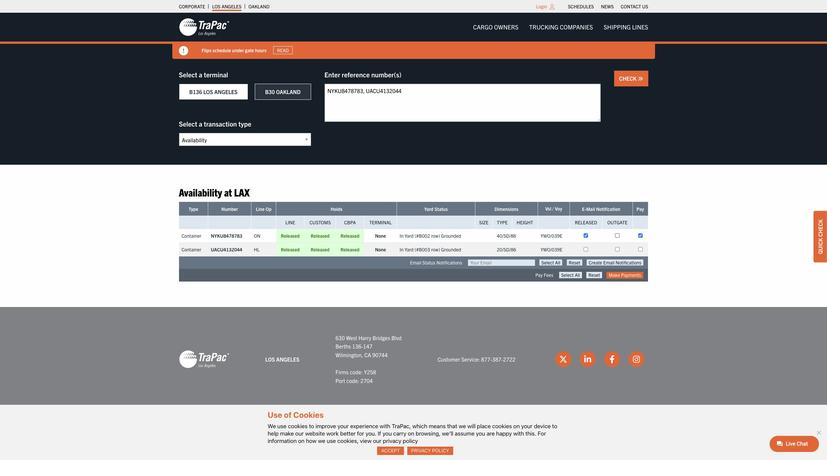 Task type: describe. For each thing, give the bounding box(es) containing it.
2 & from the left
[[485, 420, 489, 426]]

y258
[[364, 369, 376, 376]]

Your Email email field
[[468, 260, 535, 266]]

2 cookies from the left
[[492, 423, 512, 430]]

(#b003
[[415, 247, 430, 253]]

for
[[357, 431, 364, 438]]

corporate
[[179, 3, 205, 9]]

los angeles inside footer
[[265, 356, 300, 363]]

90744
[[372, 352, 388, 359]]

news
[[601, 3, 614, 9]]

0 horizontal spatial our
[[295, 431, 304, 438]]

line op
[[256, 206, 272, 212]]

privacy policy link
[[407, 447, 453, 456]]

cookies
[[293, 411, 324, 420]]

0 horizontal spatial type
[[189, 206, 198, 212]]

20/sd/86
[[497, 247, 516, 253]]

b136
[[189, 89, 202, 95]]

tariff link
[[511, 420, 526, 426]]

status for yard
[[435, 206, 448, 212]]

read link
[[273, 46, 293, 54]]

solid image
[[638, 76, 643, 81]]

1 to from the left
[[309, 423, 314, 430]]

grounded for in yard (#b003 row) grounded
[[441, 247, 461, 253]]

flips schedule under gate hours
[[202, 47, 267, 53]]

you.
[[366, 431, 376, 438]]

angeles inside footer
[[276, 356, 300, 363]]

legal terms & privacy link
[[455, 420, 508, 426]]

enter
[[325, 70, 340, 79]]

none for in yard (#b003 row) grounded
[[375, 247, 386, 253]]

mail
[[586, 206, 595, 212]]

number(s)
[[371, 70, 402, 79]]

op
[[266, 206, 272, 212]]

yard for (#b002
[[405, 233, 414, 239]]

lines
[[632, 23, 648, 31]]

in yard (#b002 row) grounded
[[400, 233, 461, 239]]

1 you from the left
[[383, 431, 392, 438]]

pay for pay
[[637, 206, 644, 212]]

wilmington,
[[336, 352, 363, 359]]

cargo owners
[[473, 23, 519, 31]]

cbpa
[[344, 220, 356, 226]]

berths
[[336, 343, 351, 350]]

1 vertical spatial los
[[203, 89, 213, 95]]

footer containing 630 west harry bridges blvd
[[0, 307, 827, 433]]

check button
[[614, 71, 648, 87]]

ywo/039e for 40/sd/86
[[541, 233, 563, 239]]

quick check link
[[814, 211, 827, 263]]

news link
[[601, 2, 614, 11]]

we'll
[[442, 431, 453, 438]]

check inside button
[[619, 75, 638, 82]]

row) for (#b002
[[431, 233, 440, 239]]

that
[[447, 423, 457, 430]]

if
[[378, 431, 381, 438]]

387-
[[492, 356, 503, 363]]

cookies,
[[337, 438, 359, 445]]

147
[[363, 343, 373, 350]]

accept link
[[377, 447, 404, 456]]

menu bar containing cargo owners
[[468, 20, 654, 34]]

e-mail notification
[[582, 206, 620, 212]]

1 vertical spatial our
[[373, 438, 382, 445]]

safety & security | legal terms & privacy | tariff
[[408, 420, 526, 426]]

at
[[224, 186, 232, 199]]

firms code:  y258 port code:  2704
[[336, 369, 376, 385]]

©
[[379, 420, 383, 426]]

trucking companies link
[[524, 20, 599, 34]]

make
[[280, 431, 294, 438]]

none for in yard (#b002 row) grounded
[[375, 233, 386, 239]]

/
[[553, 206, 554, 212]]

shipping
[[604, 23, 631, 31]]

work
[[326, 431, 339, 438]]

improve
[[316, 423, 336, 430]]

quick check
[[817, 220, 824, 254]]

2704
[[361, 378, 373, 385]]

information
[[268, 438, 297, 445]]

2023
[[384, 420, 395, 426]]

yard for (#b003
[[405, 247, 414, 253]]

schedules
[[568, 3, 594, 9]]

nyku8478783
[[211, 233, 242, 239]]

1 cookies from the left
[[288, 423, 308, 430]]

reserved.
[[327, 420, 351, 426]]

assume
[[455, 431, 475, 438]]

ca
[[364, 352, 371, 359]]

a for terminal
[[199, 70, 202, 79]]

login link
[[536, 3, 547, 9]]

40/sd/86
[[497, 233, 516, 239]]

2 your from the left
[[521, 423, 533, 430]]

0 vertical spatial code:
[[350, 369, 363, 376]]

privacy
[[383, 438, 402, 445]]

terminal
[[204, 70, 228, 79]]

customs
[[310, 220, 331, 226]]

1 los angeles image from the top
[[179, 18, 229, 37]]

(#b002
[[415, 233, 430, 239]]

angeles inside los angeles link
[[222, 3, 242, 9]]

notification
[[596, 206, 620, 212]]

shipping lines link
[[599, 20, 654, 34]]

voy
[[555, 206, 562, 212]]

fees
[[544, 272, 554, 279]]

in yard (#b003 row) grounded
[[400, 247, 461, 253]]

container for uacu4132044
[[182, 247, 201, 253]]

email
[[410, 260, 421, 266]]

shipping lines
[[604, 23, 648, 31]]

1 horizontal spatial check
[[817, 220, 824, 237]]

outgate
[[608, 220, 628, 226]]

los angeles link
[[212, 2, 242, 11]]

trucking companies
[[529, 23, 593, 31]]

accept
[[381, 448, 400, 454]]

llc
[[370, 420, 378, 426]]



Task type: locate. For each thing, give the bounding box(es) containing it.
1 your from the left
[[338, 423, 349, 430]]

ywo/039e up fees
[[541, 247, 563, 253]]

630 west harry bridges blvd berths 136-147 wilmington, ca 90744
[[336, 335, 402, 359]]

customer service: 877-387-2722
[[438, 356, 516, 363]]

0 vertical spatial oakland
[[249, 3, 270, 9]]

menu bar
[[565, 2, 652, 11], [468, 20, 654, 34]]

under
[[232, 47, 244, 53]]

0 vertical spatial los angeles
[[212, 3, 242, 9]]

1 horizontal spatial our
[[373, 438, 382, 445]]

0 horizontal spatial you
[[383, 431, 392, 438]]

privacy up happy on the right
[[490, 420, 508, 426]]

1 vertical spatial container
[[182, 247, 201, 253]]

cookies up happy on the right
[[492, 423, 512, 430]]

yard left (#b003
[[405, 247, 414, 253]]

security
[[430, 420, 451, 426]]

0 vertical spatial grounded
[[441, 233, 461, 239]]

on
[[254, 233, 261, 239]]

0 vertical spatial los
[[212, 3, 221, 9]]

0 vertical spatial line
[[256, 206, 265, 212]]

2722
[[503, 356, 516, 363]]

1 horizontal spatial privacy
[[490, 420, 508, 426]]

yard up the in yard (#b002 row) grounded
[[424, 206, 434, 212]]

yard status
[[424, 206, 448, 212]]

pay fees
[[536, 272, 554, 279]]

1 horizontal spatial we
[[459, 423, 466, 430]]

better
[[340, 431, 356, 438]]

0 vertical spatial type
[[189, 206, 198, 212]]

legal
[[455, 420, 468, 426]]

make payments link
[[607, 272, 644, 279]]

1 grounded from the top
[[441, 233, 461, 239]]

bridges
[[373, 335, 390, 342]]

0 vertical spatial status
[[435, 206, 448, 212]]

0 vertical spatial on
[[514, 423, 520, 430]]

0 vertical spatial yard
[[424, 206, 434, 212]]

this.
[[526, 431, 536, 438]]

2 container from the top
[[182, 247, 201, 253]]

0 vertical spatial menu bar
[[565, 2, 652, 11]]

None button
[[540, 260, 563, 266], [567, 260, 583, 266], [587, 260, 644, 266], [559, 272, 582, 279], [587, 272, 602, 279], [540, 260, 563, 266], [567, 260, 583, 266], [587, 260, 644, 266], [559, 272, 582, 279], [587, 272, 602, 279]]

1 vertical spatial select
[[179, 120, 197, 128]]

1 horizontal spatial &
[[485, 420, 489, 426]]

holds
[[331, 206, 343, 212]]

for
[[538, 431, 546, 438]]

2 a from the top
[[199, 120, 202, 128]]

you right the if
[[383, 431, 392, 438]]

0 horizontal spatial privacy
[[411, 448, 431, 454]]

use
[[268, 411, 282, 420]]

privacy inside footer
[[490, 420, 508, 426]]

menu bar up shipping
[[565, 2, 652, 11]]

menu bar down light image
[[468, 20, 654, 34]]

status up the in yard (#b002 row) grounded
[[435, 206, 448, 212]]

select for select a terminal
[[179, 70, 197, 79]]

line left 'op'
[[256, 206, 265, 212]]

use of cookies we use cookies to improve your experience with trapac, which means that we will place cookies on your device to help make our website work better for you. if you carry on browsing, we'll assume you are happy with this. for information on how we use cookies, view our privacy policy
[[268, 411, 557, 445]]

we
[[268, 423, 276, 430]]

1 horizontal spatial line
[[285, 220, 295, 226]]

1 vertical spatial menu bar
[[468, 20, 654, 34]]

0 vertical spatial privacy
[[490, 420, 508, 426]]

enter reference number(s)
[[325, 70, 402, 79]]

light image
[[550, 4, 555, 9]]

cookies up the make
[[288, 423, 308, 430]]

a left the transaction
[[199, 120, 202, 128]]

number
[[221, 206, 238, 212]]

1 vertical spatial yard
[[405, 233, 414, 239]]

in left (#b003
[[400, 247, 404, 253]]

no image
[[816, 430, 822, 437]]

| left legal
[[452, 420, 454, 426]]

1 vertical spatial line
[[285, 220, 295, 226]]

1 container from the top
[[182, 233, 201, 239]]

2 you from the left
[[476, 431, 485, 438]]

safety
[[408, 420, 425, 426]]

0 horizontal spatial to
[[309, 423, 314, 430]]

container
[[182, 233, 201, 239], [182, 247, 201, 253]]

0 vertical spatial in
[[400, 233, 404, 239]]

on left how
[[298, 438, 305, 445]]

service:
[[461, 356, 480, 363]]

1 row) from the top
[[431, 233, 440, 239]]

policy
[[432, 448, 449, 454]]

los angeles
[[212, 3, 242, 9], [265, 356, 300, 363]]

on
[[514, 423, 520, 430], [408, 431, 414, 438], [298, 438, 305, 445]]

0 horizontal spatial pay
[[536, 272, 543, 279]]

0 horizontal spatial line
[[256, 206, 265, 212]]

on left device at the right bottom of page
[[514, 423, 520, 430]]

all
[[301, 420, 309, 426]]

all rights reserved. trapac llc © 2023
[[301, 420, 395, 426]]

0 horizontal spatial oakland
[[249, 3, 270, 9]]

0 horizontal spatial use
[[277, 423, 287, 430]]

browsing,
[[416, 431, 441, 438]]

0 horizontal spatial we
[[318, 438, 325, 445]]

grounded up notifications
[[441, 247, 461, 253]]

0 vertical spatial pay
[[637, 206, 644, 212]]

policy
[[403, 438, 418, 445]]

make payments
[[609, 272, 641, 279]]

0 horizontal spatial check
[[619, 75, 638, 82]]

line for line op
[[256, 206, 265, 212]]

1 horizontal spatial type
[[497, 220, 508, 226]]

our down the all
[[295, 431, 304, 438]]

1 vertical spatial with
[[514, 431, 524, 438]]

1 vertical spatial none
[[375, 247, 386, 253]]

1 vertical spatial oakland
[[276, 89, 301, 95]]

rights
[[310, 420, 326, 426]]

1 vertical spatial angeles
[[214, 89, 238, 95]]

terms
[[469, 420, 484, 426]]

banner
[[0, 13, 827, 59]]

1 ywo/039e from the top
[[541, 233, 563, 239]]

availability
[[179, 186, 222, 199]]

0 horizontal spatial &
[[426, 420, 429, 426]]

with down 'tariff'
[[514, 431, 524, 438]]

are
[[487, 431, 495, 438]]

0 vertical spatial los angeles image
[[179, 18, 229, 37]]

1 vertical spatial los angeles image
[[179, 351, 229, 369]]

2 row) from the top
[[431, 247, 440, 253]]

we
[[459, 423, 466, 430], [318, 438, 325, 445]]

grounded up in yard (#b003 row) grounded
[[441, 233, 461, 239]]

pay left fees
[[536, 272, 543, 279]]

1 horizontal spatial cookies
[[492, 423, 512, 430]]

flips
[[202, 47, 211, 53]]

select a transaction type
[[179, 120, 251, 128]]

2 vertical spatial yard
[[405, 247, 414, 253]]

0 horizontal spatial los angeles
[[212, 3, 242, 9]]

0 horizontal spatial your
[[338, 423, 349, 430]]

select a terminal
[[179, 70, 228, 79]]

line for line
[[285, 220, 295, 226]]

uacu4132044
[[211, 247, 242, 253]]

lax
[[234, 186, 250, 199]]

solid image
[[179, 46, 188, 56]]

a for transaction
[[199, 120, 202, 128]]

cargo
[[473, 23, 493, 31]]

1 vertical spatial status
[[423, 260, 436, 266]]

1 horizontal spatial use
[[327, 438, 336, 445]]

our
[[295, 431, 304, 438], [373, 438, 382, 445]]

which
[[412, 423, 427, 430]]

use
[[277, 423, 287, 430], [327, 438, 336, 445]]

availability at lax
[[179, 186, 250, 199]]

view
[[360, 438, 372, 445]]

privacy policy
[[411, 448, 449, 454]]

trapac,
[[392, 423, 411, 430]]

1 horizontal spatial los angeles
[[265, 356, 300, 363]]

status down in yard (#b003 row) grounded
[[423, 260, 436, 266]]

0 vertical spatial our
[[295, 431, 304, 438]]

0 horizontal spatial cookies
[[288, 423, 308, 430]]

vsl
[[545, 206, 552, 212]]

in left (#b002
[[400, 233, 404, 239]]

2 vertical spatial los
[[265, 356, 275, 363]]

los inside footer
[[265, 356, 275, 363]]

ywo/039e for 20/sd/86
[[541, 247, 563, 253]]

privacy down policy
[[411, 448, 431, 454]]

0 vertical spatial ywo/039e
[[541, 233, 563, 239]]

dimensions
[[495, 206, 519, 212]]

released
[[575, 220, 597, 226], [281, 233, 300, 239], [311, 233, 330, 239], [341, 233, 360, 239], [281, 247, 300, 253], [311, 247, 330, 253], [341, 247, 360, 253]]

0 vertical spatial with
[[380, 423, 391, 430]]

0 vertical spatial we
[[459, 423, 466, 430]]

of
[[284, 411, 292, 420]]

trucking
[[529, 23, 559, 31]]

1 & from the left
[[426, 420, 429, 426]]

1 horizontal spatial |
[[509, 420, 510, 426]]

1 vertical spatial pay
[[536, 272, 543, 279]]

use down work on the left bottom
[[327, 438, 336, 445]]

1 horizontal spatial you
[[476, 431, 485, 438]]

in for in yard (#b003 row) grounded
[[400, 247, 404, 253]]

1 horizontal spatial oakland
[[276, 89, 301, 95]]

1 | from the left
[[452, 420, 454, 426]]

1 none from the top
[[375, 233, 386, 239]]

schedules link
[[568, 2, 594, 11]]

1 a from the top
[[199, 70, 202, 79]]

1 vertical spatial a
[[199, 120, 202, 128]]

los angeles image
[[179, 18, 229, 37], [179, 351, 229, 369]]

1 horizontal spatial on
[[408, 431, 414, 438]]

height
[[517, 220, 533, 226]]

means
[[429, 423, 446, 430]]

None checkbox
[[616, 234, 620, 238], [638, 234, 643, 238], [616, 248, 620, 252], [638, 248, 643, 252], [616, 234, 620, 238], [638, 234, 643, 238], [616, 248, 620, 252], [638, 248, 643, 252]]

1 horizontal spatial with
[[514, 431, 524, 438]]

you down the place
[[476, 431, 485, 438]]

type down dimensions
[[497, 220, 508, 226]]

0 vertical spatial use
[[277, 423, 287, 430]]

select left the transaction
[[179, 120, 197, 128]]

reference
[[342, 70, 370, 79]]

1 vertical spatial privacy
[[411, 448, 431, 454]]

pay right notification at the top
[[637, 206, 644, 212]]

code: up 2704
[[350, 369, 363, 376]]

firms
[[336, 369, 349, 376]]

in for in yard (#b002 row) grounded
[[400, 233, 404, 239]]

yard left (#b002
[[405, 233, 414, 239]]

2 ywo/039e from the top
[[541, 247, 563, 253]]

0 vertical spatial check
[[619, 75, 638, 82]]

will
[[468, 423, 476, 430]]

use up the make
[[277, 423, 287, 430]]

2 vertical spatial angeles
[[276, 356, 300, 363]]

2 none from the top
[[375, 247, 386, 253]]

privacy
[[490, 420, 508, 426], [411, 448, 431, 454]]

terminal
[[369, 220, 392, 226]]

grounded for in yard (#b002 row) grounded
[[441, 233, 461, 239]]

to right device at the right bottom of page
[[552, 423, 557, 430]]

2 | from the left
[[509, 420, 510, 426]]

status for email
[[423, 260, 436, 266]]

1 vertical spatial type
[[497, 220, 508, 226]]

select up b136
[[179, 70, 197, 79]]

1 vertical spatial row)
[[431, 247, 440, 253]]

1 vertical spatial grounded
[[441, 247, 461, 253]]

schedule
[[213, 47, 231, 53]]

0 vertical spatial none
[[375, 233, 386, 239]]

1 in from the top
[[400, 233, 404, 239]]

2 select from the top
[[179, 120, 197, 128]]

a left terminal
[[199, 70, 202, 79]]

0 vertical spatial row)
[[431, 233, 440, 239]]

to right the all
[[309, 423, 314, 430]]

help
[[268, 431, 279, 438]]

0 vertical spatial container
[[182, 233, 201, 239]]

1 vertical spatial los angeles
[[265, 356, 300, 363]]

1 vertical spatial ywo/039e
[[541, 247, 563, 253]]

None checkbox
[[584, 234, 588, 238], [584, 248, 588, 252], [584, 234, 588, 238], [584, 248, 588, 252]]

row) for (#b003
[[431, 247, 440, 253]]

your
[[338, 423, 349, 430], [521, 423, 533, 430]]

container for nyku8478783
[[182, 233, 201, 239]]

select for select a transaction type
[[179, 120, 197, 128]]

banner containing cargo owners
[[0, 13, 827, 59]]

0 horizontal spatial on
[[298, 438, 305, 445]]

on up policy
[[408, 431, 414, 438]]

trapac
[[352, 420, 369, 426]]

we down website
[[318, 438, 325, 445]]

line left customs
[[285, 220, 295, 226]]

oakland right los angeles link
[[249, 3, 270, 9]]

footer
[[0, 307, 827, 433]]

0 horizontal spatial with
[[380, 423, 391, 430]]

oakland right 'b30'
[[276, 89, 301, 95]]

1 vertical spatial check
[[817, 220, 824, 237]]

0 horizontal spatial |
[[452, 420, 454, 426]]

877-
[[481, 356, 492, 363]]

with up the if
[[380, 423, 391, 430]]

your up 'better'
[[338, 423, 349, 430]]

2 vertical spatial on
[[298, 438, 305, 445]]

los angeles image inside footer
[[179, 351, 229, 369]]

hl
[[254, 247, 260, 253]]

1 vertical spatial in
[[400, 247, 404, 253]]

menu bar containing schedules
[[565, 2, 652, 11]]

| left tariff link
[[509, 420, 510, 426]]

2 los angeles image from the top
[[179, 351, 229, 369]]

1 vertical spatial use
[[327, 438, 336, 445]]

los
[[212, 3, 221, 9], [203, 89, 213, 95], [265, 356, 275, 363]]

quick
[[817, 238, 824, 254]]

1 horizontal spatial to
[[552, 423, 557, 430]]

code: right 'port'
[[346, 378, 359, 385]]

& right terms
[[485, 420, 489, 426]]

west
[[346, 335, 357, 342]]

& right safety
[[426, 420, 429, 426]]

place
[[477, 423, 491, 430]]

pay for pay fees
[[536, 272, 543, 279]]

2 in from the top
[[400, 247, 404, 253]]

we up assume
[[459, 423, 466, 430]]

type down availability
[[189, 206, 198, 212]]

ywo/039e down /
[[541, 233, 563, 239]]

tariff
[[511, 420, 526, 426]]

1 vertical spatial we
[[318, 438, 325, 445]]

1 vertical spatial code:
[[346, 378, 359, 385]]

1 horizontal spatial your
[[521, 423, 533, 430]]

2 horizontal spatial on
[[514, 423, 520, 430]]

contact
[[621, 3, 641, 9]]

1 horizontal spatial pay
[[637, 206, 644, 212]]

2 grounded from the top
[[441, 247, 461, 253]]

gate
[[245, 47, 254, 53]]

1 select from the top
[[179, 70, 197, 79]]

0 vertical spatial select
[[179, 70, 197, 79]]

owners
[[494, 23, 519, 31]]

0 vertical spatial a
[[199, 70, 202, 79]]

row) right (#b002
[[431, 233, 440, 239]]

1 vertical spatial on
[[408, 431, 414, 438]]

Enter reference number(s) text field
[[325, 84, 601, 122]]

2 to from the left
[[552, 423, 557, 430]]

your up this.
[[521, 423, 533, 430]]

row) up email status notifications
[[431, 247, 440, 253]]

0 vertical spatial angeles
[[222, 3, 242, 9]]

transaction
[[204, 120, 237, 128]]

our down the if
[[373, 438, 382, 445]]

e-
[[582, 206, 587, 212]]



Task type: vqa. For each thing, say whether or not it's contained in the screenshot.
top 'menu bar'
yes



